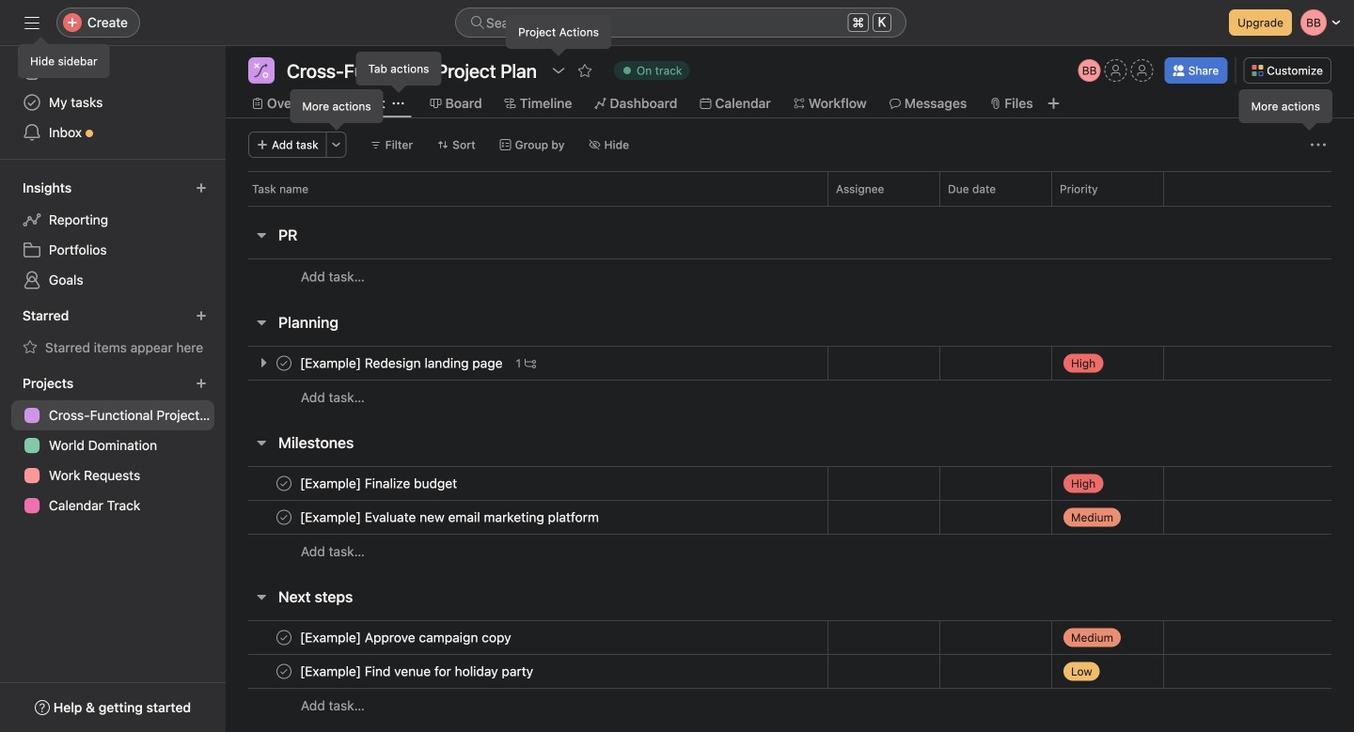 Task type: describe. For each thing, give the bounding box(es) containing it.
[example] approve campaign copy cell
[[226, 621, 828, 656]]

1 mark complete image from the top
[[273, 352, 295, 375]]

mark complete image for task name text box
[[273, 661, 295, 683]]

show options image
[[551, 63, 566, 78]]

insights element
[[0, 171, 226, 299]]

task name text field for [example] evaluate new email marketing platform cell
[[296, 508, 605, 527]]

projects element
[[0, 367, 226, 525]]

collapse task list for this group image for the header planning tree grid
[[254, 315, 269, 330]]

manage project members image
[[1079, 59, 1101, 82]]

add to starred image
[[578, 63, 593, 78]]

collapse task list for this group image for header milestones tree grid
[[254, 435, 269, 451]]

tab actions image
[[393, 98, 404, 109]]

mark complete checkbox for task name text field within the [example] evaluate new email marketing platform cell
[[273, 506, 295, 529]]

task name text field for [example] finalize budget cell
[[296, 475, 463, 493]]

line_and_symbols image
[[254, 63, 269, 78]]

starred element
[[0, 299, 226, 367]]

mark complete checkbox for task name text box
[[273, 661, 295, 683]]

header milestones tree grid
[[226, 467, 1354, 569]]

mark complete checkbox for task name text field within [example] approve campaign copy cell
[[273, 627, 295, 649]]

mark complete image for task name text field within the [example] finalize budget cell
[[273, 473, 295, 495]]

[example] find venue for holiday party cell
[[226, 655, 828, 689]]

expand subtask list for the task [example] redesign landing page image
[[256, 356, 271, 371]]



Task type: vqa. For each thing, say whether or not it's contained in the screenshot.
top '0 comments' icon
no



Task type: locate. For each thing, give the bounding box(es) containing it.
mark complete image inside [example] finalize budget cell
[[273, 473, 295, 495]]

0 vertical spatial mark complete checkbox
[[273, 352, 295, 375]]

[example] evaluate new email marketing platform cell
[[226, 500, 828, 535]]

1 mark complete checkbox from the top
[[273, 627, 295, 649]]

new project or portfolio image
[[196, 378, 207, 389]]

mark complete checkbox for task name text field within the [example] finalize budget cell
[[273, 473, 295, 495]]

4 task name text field from the top
[[296, 629, 517, 648]]

Task name text field
[[296, 354, 508, 373], [296, 475, 463, 493], [296, 508, 605, 527], [296, 629, 517, 648]]

Search tasks, projects, and more text field
[[455, 8, 907, 38]]

Task name text field
[[296, 663, 539, 681]]

add tab image
[[1047, 96, 1062, 111]]

None text field
[[282, 57, 542, 84]]

[example] finalize budget cell
[[226, 467, 828, 501]]

1 task name text field from the top
[[296, 354, 508, 373]]

4 mark complete image from the top
[[273, 661, 295, 683]]

mark complete checkbox inside [example] finalize budget cell
[[273, 473, 295, 495]]

1 subtask image
[[525, 358, 536, 369]]

2 mark complete checkbox from the top
[[273, 473, 295, 495]]

add items to starred image
[[196, 310, 207, 322]]

[example] redesign landing page cell
[[226, 346, 828, 381]]

2 mark complete image from the top
[[273, 473, 295, 495]]

2 task name text field from the top
[[296, 475, 463, 493]]

Mark complete checkbox
[[273, 627, 295, 649], [273, 661, 295, 683]]

mark complete image
[[273, 352, 295, 375], [273, 473, 295, 495], [273, 506, 295, 529], [273, 661, 295, 683]]

2 mark complete checkbox from the top
[[273, 661, 295, 683]]

task name text field inside [example] evaluate new email marketing platform cell
[[296, 508, 605, 527]]

0 vertical spatial mark complete checkbox
[[273, 627, 295, 649]]

header next steps tree grid
[[226, 621, 1354, 723]]

4 collapse task list for this group image from the top
[[254, 590, 269, 605]]

2 collapse task list for this group image from the top
[[254, 315, 269, 330]]

tooltip
[[507, 16, 610, 54], [19, 40, 109, 77], [357, 53, 441, 90], [291, 90, 383, 128], [1240, 90, 1332, 128]]

mark complete image inside [example] find venue for holiday party cell
[[273, 661, 295, 683]]

global element
[[0, 46, 226, 159]]

header planning tree grid
[[226, 346, 1354, 415]]

1 vertical spatial mark complete checkbox
[[273, 661, 295, 683]]

None field
[[455, 8, 907, 38]]

mark complete checkbox inside [example] redesign landing page cell
[[273, 352, 295, 375]]

collapse task list for this group image
[[254, 228, 269, 243], [254, 315, 269, 330], [254, 435, 269, 451], [254, 590, 269, 605]]

task name text field inside [example] finalize budget cell
[[296, 475, 463, 493]]

hide sidebar image
[[24, 15, 40, 30]]

3 collapse task list for this group image from the top
[[254, 435, 269, 451]]

collapse task list for this group image for the header next steps tree grid on the bottom of page
[[254, 590, 269, 605]]

task name text field inside [example] redesign landing page cell
[[296, 354, 508, 373]]

mark complete image
[[273, 627, 295, 649]]

mark complete checkbox inside [example] evaluate new email marketing platform cell
[[273, 506, 295, 529]]

new insights image
[[196, 182, 207, 194]]

1 vertical spatial mark complete checkbox
[[273, 473, 295, 495]]

mark complete checkbox inside [example] find venue for holiday party cell
[[273, 661, 295, 683]]

1 collapse task list for this group image from the top
[[254, 228, 269, 243]]

3 mark complete image from the top
[[273, 506, 295, 529]]

more actions image
[[331, 139, 342, 150]]

Mark complete checkbox
[[273, 352, 295, 375], [273, 473, 295, 495], [273, 506, 295, 529]]

3 task name text field from the top
[[296, 508, 605, 527]]

3 mark complete checkbox from the top
[[273, 506, 295, 529]]

row
[[226, 171, 1354, 206], [248, 205, 1332, 207], [226, 259, 1354, 294], [226, 346, 1354, 381], [226, 380, 1354, 415], [226, 467, 1354, 501], [226, 500, 1354, 535], [226, 534, 1354, 569], [226, 621, 1354, 656], [226, 655, 1354, 689], [226, 688, 1354, 723]]

task name text field inside [example] approve campaign copy cell
[[296, 629, 517, 648]]

task name text field for [example] approve campaign copy cell
[[296, 629, 517, 648]]

2 vertical spatial mark complete checkbox
[[273, 506, 295, 529]]

mark complete image for task name text field within the [example] evaluate new email marketing platform cell
[[273, 506, 295, 529]]

mark complete checkbox inside [example] approve campaign copy cell
[[273, 627, 295, 649]]

1 mark complete checkbox from the top
[[273, 352, 295, 375]]

mark complete image inside [example] evaluate new email marketing platform cell
[[273, 506, 295, 529]]



